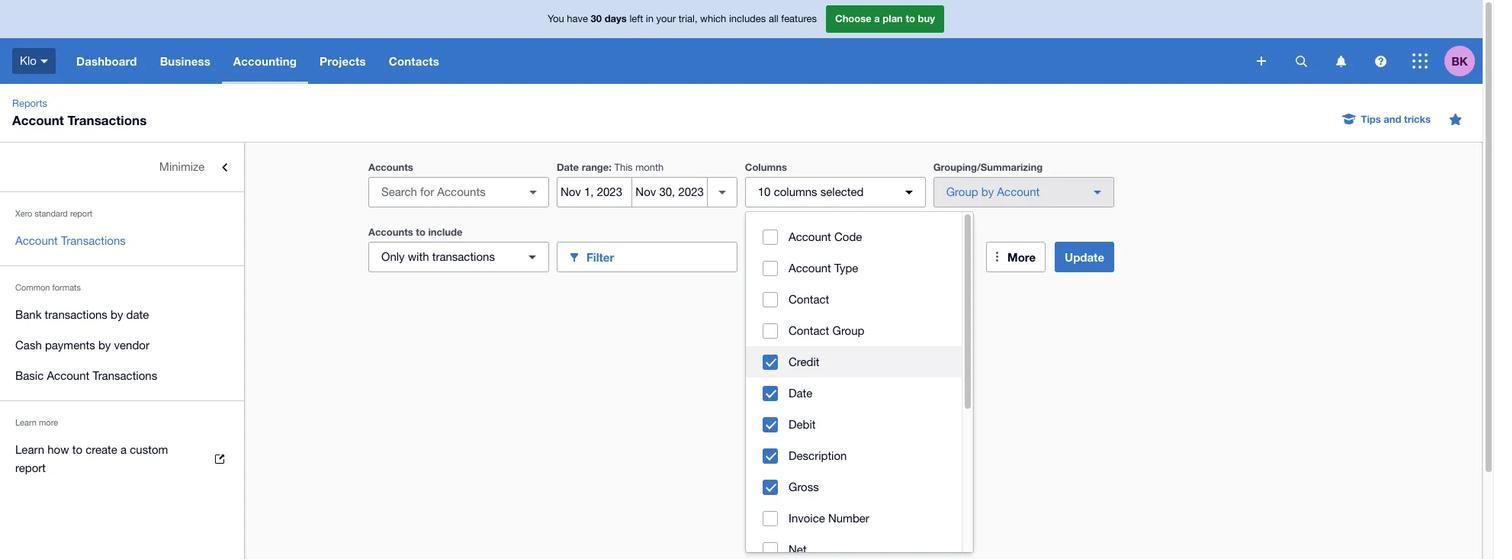 Task type: vqa. For each thing, say whether or not it's contained in the screenshot.
Report title field
no



Task type: locate. For each thing, give the bounding box(es) containing it.
0 horizontal spatial svg image
[[1257, 56, 1266, 66]]

tips
[[1361, 113, 1381, 125]]

to left buy at the top of the page
[[906, 12, 915, 25]]

svg image inside klo popup button
[[40, 59, 48, 63]]

by left date
[[111, 308, 123, 321]]

list box
[[746, 212, 962, 559]]

1 vertical spatial by
[[111, 308, 123, 321]]

a
[[874, 12, 880, 25], [121, 443, 127, 456]]

contact button
[[746, 284, 962, 315]]

navigation
[[65, 38, 1246, 84]]

invoice
[[789, 512, 825, 525]]

gross button
[[746, 471, 962, 503]]

columns
[[745, 161, 787, 173]]

learn down learn more
[[15, 443, 44, 456]]

date range : this month
[[557, 161, 664, 173]]

1 vertical spatial group
[[833, 324, 865, 337]]

contact for contact
[[789, 293, 829, 306]]

a left plan
[[874, 12, 880, 25]]

1 vertical spatial learn
[[15, 443, 44, 456]]

0 horizontal spatial date
[[557, 161, 579, 173]]

1 horizontal spatial transactions
[[432, 250, 495, 263]]

transactions inside reports account transactions
[[67, 112, 147, 128]]

reports link
[[6, 96, 53, 111]]

account down account code
[[789, 262, 831, 275]]

basic account transactions link
[[0, 361, 244, 391]]

to
[[906, 12, 915, 25], [416, 226, 426, 238], [72, 443, 82, 456]]

you have 30 days left in your trial, which includes all features
[[548, 12, 817, 25]]

to inside learn how to create a custom report
[[72, 443, 82, 456]]

1 vertical spatial accounts
[[368, 226, 413, 238]]

0 vertical spatial accounts
[[368, 161, 413, 173]]

accounts up search for accounts text box
[[368, 161, 413, 173]]

remove from favorites image
[[1440, 104, 1471, 134]]

transactions
[[432, 250, 495, 263], [45, 308, 107, 321]]

transactions
[[67, 112, 147, 128], [61, 234, 126, 247], [93, 369, 157, 382]]

contact
[[789, 293, 829, 306], [789, 324, 829, 337]]

30
[[591, 12, 602, 25]]

accounts
[[368, 161, 413, 173], [368, 226, 413, 238]]

0 vertical spatial transactions
[[67, 112, 147, 128]]

svg image
[[1296, 55, 1307, 67], [1375, 55, 1386, 67], [40, 59, 48, 63]]

0 vertical spatial date
[[557, 161, 579, 173]]

1 vertical spatial date
[[789, 387, 813, 400]]

None field
[[368, 177, 549, 207]]

0 horizontal spatial group
[[833, 324, 865, 337]]

net
[[789, 543, 807, 556]]

bank transactions by date
[[15, 308, 149, 321]]

date for date
[[789, 387, 813, 400]]

projects
[[320, 54, 366, 68]]

1 horizontal spatial group
[[946, 185, 978, 198]]

account up account type
[[789, 230, 831, 243]]

by for date
[[111, 308, 123, 321]]

2 learn from the top
[[15, 443, 44, 456]]

payments
[[45, 339, 95, 352]]

0 vertical spatial contact
[[789, 293, 829, 306]]

type
[[834, 262, 858, 275]]

accounting button
[[222, 38, 308, 84]]

update button
[[1055, 242, 1114, 272]]

account transactions
[[15, 234, 126, 247]]

a right create
[[121, 443, 127, 456]]

reports account transactions
[[12, 98, 147, 128]]

code
[[834, 230, 862, 243]]

to right how at the left bottom of page
[[72, 443, 82, 456]]

contact group
[[789, 324, 865, 337]]

:
[[609, 161, 612, 173]]

all
[[769, 13, 779, 25]]

net button
[[746, 534, 962, 559]]

navigation containing dashboard
[[65, 38, 1246, 84]]

0 vertical spatial report
[[70, 209, 93, 218]]

banner
[[0, 0, 1483, 84]]

0 horizontal spatial a
[[121, 443, 127, 456]]

1 learn from the top
[[15, 418, 37, 427]]

learn inside learn how to create a custom report
[[15, 443, 44, 456]]

description button
[[746, 440, 962, 471]]

1 horizontal spatial date
[[789, 387, 813, 400]]

a inside learn how to create a custom report
[[121, 443, 127, 456]]

cash payments by vendor link
[[0, 330, 244, 361]]

by down grouping/summarizing
[[982, 185, 994, 198]]

group down grouping/summarizing
[[946, 185, 978, 198]]

dashboard link
[[65, 38, 148, 84]]

0 vertical spatial group
[[946, 185, 978, 198]]

custom
[[130, 443, 168, 456]]

date
[[557, 161, 579, 173], [789, 387, 813, 400]]

1 vertical spatial contact
[[789, 324, 829, 337]]

1 vertical spatial transactions
[[61, 234, 126, 247]]

0 horizontal spatial report
[[15, 461, 46, 474]]

create
[[86, 443, 117, 456]]

accounts for accounts to include
[[368, 226, 413, 238]]

transactions down include at the left top
[[432, 250, 495, 263]]

date left range
[[557, 161, 579, 173]]

report inside learn how to create a custom report
[[15, 461, 46, 474]]

plan
[[883, 12, 903, 25]]

business button
[[148, 38, 222, 84]]

report
[[70, 209, 93, 218], [15, 461, 46, 474]]

account inside button
[[789, 230, 831, 243]]

open image
[[518, 177, 548, 207]]

date for date range : this month
[[557, 161, 579, 173]]

group down contact button
[[833, 324, 865, 337]]

list of convenience dates image
[[707, 177, 737, 207]]

minimize
[[159, 160, 205, 173]]

date up debit
[[789, 387, 813, 400]]

report down learn more
[[15, 461, 46, 474]]

learn for learn how to create a custom report
[[15, 443, 44, 456]]

group inside popup button
[[946, 185, 978, 198]]

klo
[[20, 54, 37, 67]]

1 vertical spatial a
[[121, 443, 127, 456]]

transactions for basic account transactions
[[93, 369, 157, 382]]

learn
[[15, 418, 37, 427], [15, 443, 44, 456]]

transactions down the formats
[[45, 308, 107, 321]]

1 vertical spatial to
[[416, 226, 426, 238]]

0 vertical spatial learn
[[15, 418, 37, 427]]

Search for Accounts text field
[[369, 178, 521, 207]]

and
[[1384, 113, 1402, 125]]

2 vertical spatial by
[[98, 339, 111, 352]]

group
[[746, 212, 973, 559]]

1 contact from the top
[[789, 293, 829, 306]]

accounting
[[233, 54, 297, 68]]

date inside button
[[789, 387, 813, 400]]

0 horizontal spatial to
[[72, 443, 82, 456]]

0 vertical spatial transactions
[[432, 250, 495, 263]]

2 contact from the top
[[789, 324, 829, 337]]

left
[[630, 13, 643, 25]]

list box containing account code
[[746, 212, 962, 559]]

columns
[[774, 185, 817, 198]]

contact up credit
[[789, 324, 829, 337]]

group
[[946, 185, 978, 198], [833, 324, 865, 337]]

credit
[[789, 355, 820, 368]]

1 horizontal spatial a
[[874, 12, 880, 25]]

svg image
[[1413, 53, 1428, 69], [1336, 55, 1346, 67], [1257, 56, 1266, 66]]

accounts up "only"
[[368, 226, 413, 238]]

0 vertical spatial to
[[906, 12, 915, 25]]

0 horizontal spatial transactions
[[45, 308, 107, 321]]

learn how to create a custom report
[[15, 443, 168, 474]]

1 horizontal spatial to
[[416, 226, 426, 238]]

contact down account type
[[789, 293, 829, 306]]

account transactions link
[[0, 226, 244, 256]]

account inside button
[[789, 262, 831, 275]]

learn left more
[[15, 418, 37, 427]]

days
[[605, 12, 627, 25]]

grouping/summarizing
[[933, 161, 1043, 173]]

1 vertical spatial report
[[15, 461, 46, 474]]

0 vertical spatial by
[[982, 185, 994, 198]]

group by account
[[946, 185, 1040, 198]]

banner containing bk
[[0, 0, 1483, 84]]

0 horizontal spatial svg image
[[40, 59, 48, 63]]

2 vertical spatial transactions
[[93, 369, 157, 382]]

to left include at the left top
[[416, 226, 426, 238]]

account code button
[[746, 221, 962, 252]]

transactions up minimize button
[[67, 112, 147, 128]]

in
[[646, 13, 654, 25]]

contacts button
[[377, 38, 451, 84]]

account down reports link
[[12, 112, 64, 128]]

bk button
[[1445, 38, 1483, 84]]

this
[[614, 162, 633, 173]]

bank
[[15, 308, 42, 321]]

1 horizontal spatial report
[[70, 209, 93, 218]]

have
[[567, 13, 588, 25]]

report up account transactions
[[70, 209, 93, 218]]

1 accounts from the top
[[368, 161, 413, 173]]

range
[[582, 161, 609, 173]]

account inside reports account transactions
[[12, 112, 64, 128]]

account down grouping/summarizing
[[997, 185, 1040, 198]]

transactions down cash payments by vendor link
[[93, 369, 157, 382]]

2 vertical spatial to
[[72, 443, 82, 456]]

common
[[15, 283, 50, 292]]

date
[[126, 308, 149, 321]]

account type button
[[746, 252, 962, 284]]

by left vendor
[[98, 339, 111, 352]]

choose
[[835, 12, 872, 25]]

account down payments
[[47, 369, 89, 382]]

2 accounts from the top
[[368, 226, 413, 238]]

transactions down xero standard report
[[61, 234, 126, 247]]

klo button
[[0, 38, 65, 84]]



Task type: describe. For each thing, give the bounding box(es) containing it.
2 horizontal spatial to
[[906, 12, 915, 25]]

by inside popup button
[[982, 185, 994, 198]]

cash payments by vendor
[[15, 339, 149, 352]]

by for vendor
[[98, 339, 111, 352]]

accounts for accounts
[[368, 161, 413, 173]]

10 columns selected
[[758, 185, 864, 198]]

tips and tricks
[[1361, 113, 1431, 125]]

only
[[381, 250, 405, 263]]

basic account transactions
[[15, 369, 157, 382]]

only with transactions
[[381, 250, 495, 263]]

vendor
[[114, 339, 149, 352]]

learn more
[[15, 418, 58, 427]]

xero
[[15, 209, 32, 218]]

features
[[781, 13, 817, 25]]

description
[[789, 449, 847, 462]]

more
[[39, 418, 58, 427]]

tips and tricks button
[[1334, 107, 1440, 131]]

filter
[[587, 250, 614, 264]]

date button
[[746, 378, 962, 409]]

contact group button
[[746, 315, 962, 346]]

1 horizontal spatial svg image
[[1336, 55, 1346, 67]]

10
[[758, 185, 771, 198]]

month
[[636, 162, 664, 173]]

group inside button
[[833, 324, 865, 337]]

transactions for reports account transactions
[[67, 112, 147, 128]]

xero standard report
[[15, 209, 93, 218]]

debit button
[[746, 409, 962, 440]]

1 vertical spatial transactions
[[45, 308, 107, 321]]

business
[[160, 54, 210, 68]]

2 horizontal spatial svg image
[[1375, 55, 1386, 67]]

minimize button
[[0, 152, 244, 182]]

cash
[[15, 339, 42, 352]]

only with transactions button
[[368, 242, 549, 272]]

more
[[1008, 250, 1036, 264]]

transactions inside popup button
[[432, 250, 495, 263]]

bk
[[1452, 54, 1468, 68]]

you
[[548, 13, 564, 25]]

number
[[828, 512, 869, 525]]

group containing account code
[[746, 212, 973, 559]]

include
[[428, 226, 463, 238]]

update
[[1065, 250, 1105, 264]]

formats
[[52, 283, 81, 292]]

contacts
[[389, 54, 439, 68]]

filter button
[[557, 242, 737, 272]]

common formats
[[15, 283, 81, 292]]

your
[[656, 13, 676, 25]]

contact for contact group
[[789, 324, 829, 337]]

learn how to create a custom report link
[[0, 435, 244, 484]]

group by account button
[[933, 177, 1114, 207]]

standard
[[35, 209, 68, 218]]

bank transactions by date link
[[0, 300, 244, 330]]

Select start date field
[[558, 178, 632, 207]]

accounts to include
[[368, 226, 463, 238]]

basic
[[15, 369, 44, 382]]

account inside popup button
[[997, 185, 1040, 198]]

dashboard
[[76, 54, 137, 68]]

tricks
[[1404, 113, 1431, 125]]

with
[[408, 250, 429, 263]]

Select end date field
[[633, 178, 707, 207]]

selected
[[821, 185, 864, 198]]

account down xero
[[15, 234, 58, 247]]

0 vertical spatial a
[[874, 12, 880, 25]]

choose a plan to buy
[[835, 12, 935, 25]]

1 horizontal spatial svg image
[[1296, 55, 1307, 67]]

how
[[47, 443, 69, 456]]

account type
[[789, 262, 858, 275]]

gross
[[789, 481, 819, 494]]

credit button
[[746, 346, 962, 378]]

which
[[700, 13, 726, 25]]

includes
[[729, 13, 766, 25]]

learn for learn more
[[15, 418, 37, 427]]

account code
[[789, 230, 862, 243]]

buy
[[918, 12, 935, 25]]

more button
[[986, 242, 1046, 272]]

trial,
[[679, 13, 698, 25]]

2 horizontal spatial svg image
[[1413, 53, 1428, 69]]

invoice number button
[[746, 503, 962, 534]]



